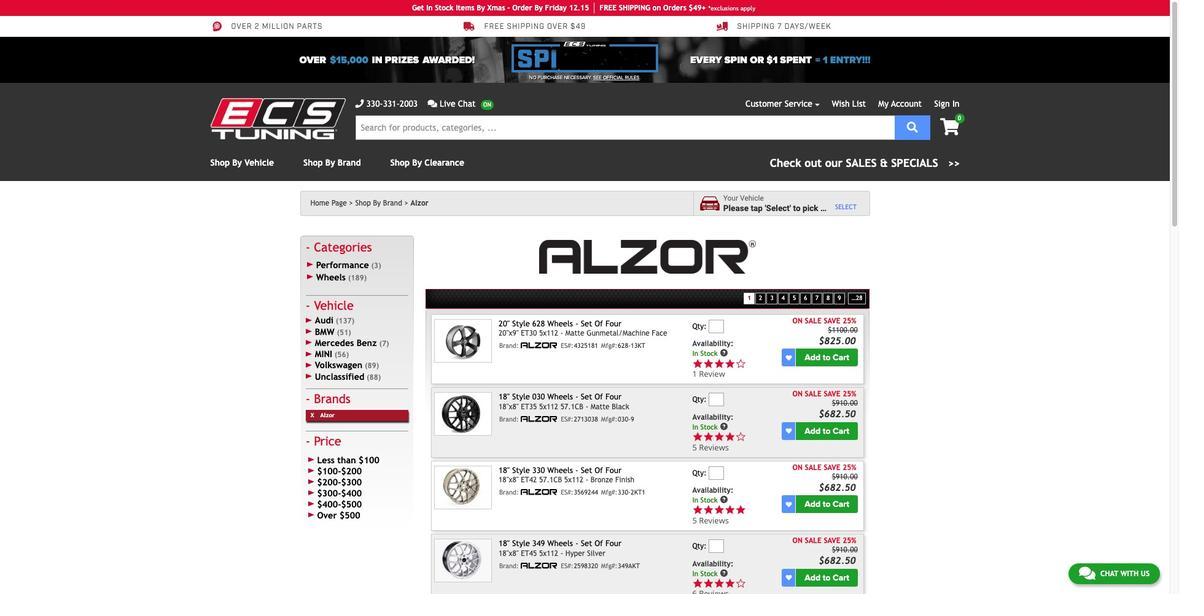 Task type: describe. For each thing, give the bounding box(es) containing it.
chat with us link
[[1069, 564, 1160, 585]]

by for shop by brand link related to shop by vehicle
[[325, 158, 335, 168]]

1 empty star image from the top
[[736, 358, 746, 369]]

home page link
[[311, 199, 353, 208]]

your vehicle please tap 'select' to pick a vehicle
[[723, 194, 854, 213]]

select
[[835, 203, 857, 211]]

0 vertical spatial 5
[[793, 295, 796, 302]]

on sale save 25% $910.00 $682.50 for 18" style 330 wheels - set of four
[[793, 464, 858, 493]]

wheels for 18" style 030 wheels - set of four 18"x8" et35 5x112 57.1cb - matte black
[[548, 393, 573, 402]]

on for 18" style 030 wheels - set of four
[[793, 390, 803, 399]]

availability: for 18" style 030 wheels - set of four
[[693, 413, 734, 422]]

no
[[529, 75, 537, 80]]

.
[[640, 75, 641, 80]]

sale for 18" style 330 wheels - set of four
[[805, 464, 822, 472]]

empty star image
[[736, 432, 746, 443]]

face
[[652, 329, 667, 338]]

reviews for 18" style 330 wheels - set of four
[[699, 515, 729, 526]]

18" style 349 wheels - set of four 18"x8" et45 5x112 - hyper silver
[[499, 540, 622, 558]]

20"
[[499, 319, 510, 329]]

(189)
[[348, 274, 367, 283]]

purchase
[[538, 75, 563, 80]]

by for the shop by clearance link
[[412, 158, 422, 168]]

cart for 18" style 349 wheels - set of four
[[833, 573, 850, 583]]

comments image
[[1079, 566, 1096, 581]]

1 vertical spatial chat
[[1101, 570, 1119, 579]]

2598320
[[574, 562, 598, 570]]

on for 18" style 330 wheels - set of four
[[793, 464, 803, 472]]

5 reviews for 18" style 030 wheels - set of four
[[693, 442, 729, 453]]

330- inside 330-331-2003 link
[[366, 99, 383, 109]]

5x112 inside "18" style 330 wheels - set of four 18"x8" et42 57.1cb 5x112 - bronze finish"
[[564, 476, 584, 485]]

1 link
[[744, 293, 755, 305]]

save for 18" style 330 wheels - set of four
[[824, 464, 841, 472]]

shipping 7 days/week
[[737, 22, 832, 31]]

5x112 for 628
[[539, 329, 558, 338]]

0 vertical spatial 9
[[838, 295, 841, 302]]

4 5 reviews link from the top
[[693, 515, 746, 526]]

$49+
[[689, 4, 706, 12]]

on sale save 25% $910.00 $682.50 for 18" style 030 wheels - set of four
[[793, 390, 858, 420]]

18" style 330 wheels - set of four link
[[499, 466, 622, 475]]

5 reviews for 18" style 330 wheels - set of four
[[693, 515, 729, 526]]

cart for 18" style 030 wheels - set of four
[[833, 426, 850, 437]]

shop for the shop by clearance link
[[390, 158, 410, 168]]

$682.50 for 18" style 030 wheels - set of four
[[819, 409, 856, 420]]

shop by clearance link
[[390, 158, 464, 168]]

add to wish list image for 18" style 349 wheels - set of four
[[786, 575, 792, 581]]

add to cart for 18" style 330 wheels - set of four
[[805, 500, 850, 510]]

in right get
[[426, 4, 433, 12]]

availability: for 20" style 628 wheels - set of four
[[693, 340, 734, 349]]

$825.00
[[819, 335, 856, 346]]

$400-
[[317, 499, 341, 510]]

home
[[311, 199, 329, 208]]

(88)
[[367, 373, 381, 382]]

mfg#: for 18" style 349 wheels - set of four
[[601, 562, 618, 570]]

sales
[[846, 157, 877, 170]]

1 vertical spatial $500
[[340, 510, 360, 521]]

less than $100 link
[[306, 455, 408, 466]]

to inside your vehicle please tap 'select' to pick a vehicle
[[793, 203, 801, 213]]

spin
[[725, 54, 748, 66]]

over inside less than $100 $100-$200 $200-$300 $300-$400 $400-$500 over $500
[[317, 510, 337, 521]]

every spin or $1 spent = 1 entry!!!
[[690, 54, 871, 66]]

live
[[440, 99, 455, 109]]

Search text field
[[355, 115, 895, 140]]

es#: for 628
[[561, 342, 574, 350]]

four for 20" style 628 wheels - set of four
[[606, 319, 622, 329]]

'select'
[[765, 203, 791, 213]]

my account link
[[879, 99, 922, 109]]

wish
[[832, 99, 850, 109]]

performance
[[316, 260, 369, 270]]

specials
[[891, 157, 938, 170]]

331-
[[383, 99, 400, 109]]

18" style 349 wheels - set of four link
[[499, 540, 622, 549]]

sales & specials link
[[770, 155, 960, 171]]

set for 18" style 030 wheels - set of four
[[581, 393, 592, 402]]

on for 20" style 628 wheels - set of four
[[793, 317, 803, 325]]

alzor - corporate logo image for 330
[[521, 489, 558, 496]]

bmw
[[315, 327, 335, 337]]

es#2598320 - 349akt - 18" style 349 wheels - set of four - 18"x8" et45 5x112 - hyper silver - alzor - audi volkswagen image
[[434, 540, 492, 583]]

add to cart for 18" style 030 wheels - set of four
[[805, 426, 850, 437]]

wheels for 18" style 349 wheels - set of four 18"x8" et45 5x112 - hyper silver
[[548, 540, 573, 549]]

by left xmas
[[477, 4, 485, 12]]

$910.00 for 18" style 330 wheels - set of four
[[832, 473, 858, 481]]

official
[[603, 75, 624, 80]]

necessary.
[[564, 75, 592, 80]]

in for 20" style 628 wheels - set of four
[[693, 350, 698, 358]]

$910.00 for 18" style 349 wheels - set of four
[[832, 546, 858, 555]]

628
[[532, 319, 545, 329]]

1 for 1 review
[[693, 369, 697, 380]]

shipping
[[507, 22, 545, 31]]

save for 18" style 030 wheels - set of four
[[824, 390, 841, 399]]

vehicle inside your vehicle please tap 'select' to pick a vehicle
[[740, 194, 764, 203]]

5x112 for 349
[[539, 550, 558, 558]]

question sign image for 18" style 030 wheels - set of four
[[720, 423, 729, 431]]

availability: in stock for 18" style 330 wheels - set of four
[[693, 487, 734, 505]]

over for over 2 million parts
[[231, 22, 252, 31]]

es#: 4325181 mfg#: 628-13kt
[[561, 342, 646, 350]]

1 5 reviews link from the top
[[693, 432, 780, 453]]

5x112 for 030
[[539, 403, 558, 411]]

unclassified
[[315, 371, 364, 382]]

2 1 review link from the top
[[693, 369, 746, 380]]

availability: for 18" style 349 wheels - set of four
[[693, 560, 734, 569]]

$682.50 for 18" style 349 wheels - set of four
[[819, 555, 856, 567]]

service
[[785, 99, 813, 109]]

see
[[593, 75, 602, 80]]

(7)
[[379, 340, 389, 348]]

brand: for 18" style 030 wheels - set of four
[[499, 416, 519, 423]]

25% for 18" style 030 wheels - set of four
[[843, 390, 857, 399]]

phone image
[[355, 100, 364, 108]]

1 for 1 link
[[748, 295, 751, 302]]

$910.00 for 18" style 030 wheels - set of four
[[832, 399, 858, 408]]

0 vertical spatial 7
[[778, 22, 782, 31]]

es#: 2598320 mfg#: 349akt
[[561, 562, 640, 570]]

qty: for 18" style 030 wheels - set of four
[[693, 396, 707, 404]]

2 inside over 2 million parts link
[[255, 22, 260, 31]]

on for 18" style 349 wheels - set of four
[[793, 537, 803, 546]]

add to wish list image for 18" style 030 wheels - set of four
[[786, 428, 792, 435]]

1 review
[[693, 369, 725, 380]]

18" style 030 wheels - set of four link
[[499, 393, 622, 402]]

apply
[[741, 5, 756, 11]]

add for 18" style 330 wheels - set of four
[[805, 500, 821, 510]]

es#: for 330
[[561, 489, 574, 496]]

stock for 18" style 030 wheels - set of four
[[701, 423, 718, 431]]

availability: in stock for 20" style 628 wheels - set of four
[[693, 340, 734, 358]]

2003
[[400, 99, 418, 109]]

18" style 030 wheels - set of four 18"x8" et35 5x112 57.1cb - matte black
[[499, 393, 629, 411]]

brand for home page
[[383, 199, 402, 208]]

free shipping over $49 link
[[463, 21, 586, 32]]

$200-$300 link
[[306, 477, 408, 488]]

than
[[337, 455, 356, 466]]

shipping
[[737, 22, 775, 31]]

7 link
[[812, 293, 822, 305]]

four for 18" style 330 wheels - set of four
[[606, 466, 622, 475]]

categories
[[314, 240, 372, 254]]

mercedes
[[315, 338, 354, 348]]

style for 330
[[512, 466, 530, 475]]

by for shop by vehicle link
[[232, 158, 242, 168]]

in for 18" style 330 wheels - set of four
[[693, 496, 698, 505]]

1 vertical spatial 330-
[[618, 489, 631, 496]]

et42
[[521, 476, 537, 485]]

cart for 20" style 628 wheels - set of four
[[833, 353, 850, 363]]

(137)
[[336, 317, 355, 326]]

es#: for 030
[[561, 416, 574, 423]]

see official rules link
[[593, 74, 640, 82]]

2 horizontal spatial 1
[[823, 54, 828, 66]]

stock for 18" style 330 wheels - set of four
[[701, 496, 718, 505]]

20" style 628 wheels - set of four 20"x9" et30 5x112 - matte gunmetal/machine face
[[499, 319, 667, 338]]

$49
[[571, 22, 586, 31]]

question sign image
[[720, 569, 729, 578]]

…28 link
[[848, 293, 866, 305]]

customer service button
[[746, 98, 820, 111]]

$300-
[[317, 488, 341, 499]]

330
[[532, 466, 545, 475]]

5 for 18" style 330 wheels - set of four
[[693, 515, 697, 526]]

to for 18" style 330 wheels - set of four
[[823, 500, 831, 510]]

four for 18" style 349 wheels - set of four
[[606, 540, 622, 549]]

reviews for 18" style 030 wheels - set of four
[[699, 442, 729, 453]]

or
[[750, 54, 764, 66]]

cart for 18" style 330 wheels - set of four
[[833, 500, 850, 510]]

on sale save 25% $1100.00 $825.00
[[793, 317, 858, 346]]

3 link
[[767, 293, 777, 305]]

brand: for 18" style 330 wheels - set of four
[[499, 489, 519, 496]]

18"x8" for 18" style 330 wheels - set of four
[[499, 476, 519, 485]]

0 horizontal spatial chat
[[458, 99, 476, 109]]

ecs tuning image
[[210, 98, 346, 139]]

2 link
[[756, 293, 766, 305]]

es#: for 349
[[561, 562, 574, 570]]

tap
[[751, 203, 763, 213]]

by for shop by brand link associated with home page
[[373, 199, 381, 208]]

4 link
[[778, 293, 789, 305]]



Task type: vqa. For each thing, say whether or not it's contained in the screenshot.
20" Style 628 Wheels - Set Of Four's Four
yes



Task type: locate. For each thing, give the bounding box(es) containing it.
57.1cb down 18" style 330 wheels - set of four link
[[539, 476, 562, 485]]

style up et45
[[512, 540, 530, 549]]

0 vertical spatial add to wish list image
[[786, 355, 792, 361]]

1 of from the top
[[595, 319, 603, 329]]

3 cart from the top
[[833, 500, 850, 510]]

2 18"x8" from the top
[[499, 476, 519, 485]]

18"
[[499, 393, 510, 402], [499, 466, 510, 475], [499, 540, 510, 549]]

3 $682.50 from the top
[[819, 555, 856, 567]]

3 add to cart from the top
[[805, 500, 850, 510]]

friday
[[545, 4, 567, 12]]

2 $910.00 from the top
[[832, 473, 858, 481]]

shop by brand link up home page link
[[303, 158, 361, 168]]

shop for shop by vehicle link
[[210, 158, 230, 168]]

brand: right es#3569244 - 330-2kt1 - 18" style 330 wheels - set of four - 18"x8" et42 57.1cb 5x112 - bronze finish - alzor - audi volkswagen "image"
[[499, 489, 519, 496]]

57.1cb
[[561, 403, 584, 411], [539, 476, 562, 485]]

add to wish list image for $825.00
[[786, 355, 792, 361]]

3 25% from the top
[[843, 464, 857, 472]]

over
[[547, 22, 568, 31]]

2 empty star image from the top
[[736, 579, 746, 589]]

0 vertical spatial vehicle
[[245, 158, 274, 168]]

0 vertical spatial 2
[[255, 22, 260, 31]]

alzor - corporate logo image down et42
[[521, 489, 558, 496]]

0 vertical spatial on sale save 25% $910.00 $682.50
[[793, 390, 858, 420]]

wheels inside "18" style 330 wheels - set of four 18"x8" et42 57.1cb 5x112 - bronze finish"
[[548, 466, 573, 475]]

set up bronze at the right bottom
[[581, 466, 592, 475]]

0 vertical spatial question sign image
[[720, 349, 729, 358]]

question sign image for 20" style 628 wheels - set of four
[[720, 349, 729, 358]]

set up silver
[[581, 540, 592, 549]]

es#4325181 - 628-13kt - 20" style 628 wheels - set of four - 20"x9" et30 5x112 - matte gunmetal/machine face - alzor - audi image
[[434, 319, 492, 363]]

over left million
[[231, 22, 252, 31]]

0 vertical spatial matte
[[566, 329, 585, 338]]

1 $682.50 from the top
[[819, 409, 856, 420]]

1 cart from the top
[[833, 353, 850, 363]]

add to wish list image for $682.50
[[786, 502, 792, 508]]

set for 18" style 330 wheels - set of four
[[581, 466, 592, 475]]

wheels for categories performance (3) wheels (189)
[[316, 272, 346, 283]]

2 es#: from the top
[[561, 416, 574, 423]]

1 vertical spatial 18"
[[499, 466, 510, 475]]

of inside 18" style 030 wheels - set of four 18"x8" et35 5x112 57.1cb - matte black
[[595, 393, 603, 402]]

availability: in stock for 18" style 030 wheels - set of four
[[693, 413, 734, 431]]

shop by brand link
[[303, 158, 361, 168], [355, 199, 408, 208]]

3 of from the top
[[595, 466, 603, 475]]

alzor - corporate logo image
[[521, 342, 558, 349], [521, 416, 558, 422], [521, 489, 558, 496], [521, 562, 558, 569]]

set inside 18" style 349 wheels - set of four 18"x8" et45 5x112 - hyper silver
[[581, 540, 592, 549]]

1 set from the top
[[581, 319, 592, 329]]

mfg#: left 030-
[[601, 416, 618, 423]]

2 sale from the top
[[805, 390, 822, 399]]

2 of from the top
[[595, 393, 603, 402]]

2 mfg#: from the top
[[601, 416, 618, 423]]

3 set from the top
[[581, 466, 592, 475]]

1 add to cart button from the top
[[796, 349, 858, 367]]

free
[[600, 4, 617, 12]]

1 vertical spatial $910.00
[[832, 473, 858, 481]]

$100-
[[317, 466, 341, 477]]

2 add to wish list image from the top
[[786, 502, 792, 508]]

four for 18" style 030 wheels - set of four
[[606, 393, 622, 402]]

to for 20" style 628 wheels - set of four
[[823, 353, 831, 363]]

brand: right es#2598320 - 349akt - 18" style 349 wheels - set of four - 18"x8" et45 5x112 - hyper silver - alzor - audi volkswagen image
[[499, 562, 519, 570]]

of for 18" style 030 wheels - set of four
[[595, 393, 603, 402]]

349akt
[[618, 562, 640, 570]]

over down the parts
[[299, 54, 326, 66]]

3 on sale save 25% $910.00 $682.50 from the top
[[793, 537, 858, 567]]

0 horizontal spatial matte
[[566, 329, 585, 338]]

hyper
[[566, 550, 585, 558]]

alzor - corporate logo image down et30
[[521, 342, 558, 349]]

wheels up hyper on the left bottom of page
[[548, 540, 573, 549]]

2 on sale save 25% $910.00 $682.50 from the top
[[793, 464, 858, 493]]

330-
[[366, 99, 383, 109], [618, 489, 631, 496]]

25% for 20" style 628 wheels - set of four
[[843, 317, 857, 325]]

stock
[[435, 4, 454, 12], [701, 350, 718, 358], [701, 423, 718, 431], [701, 496, 718, 505], [701, 570, 718, 578]]

shopping cart image
[[940, 119, 960, 136]]

1 es#: from the top
[[561, 342, 574, 350]]

wish list link
[[832, 99, 866, 109]]

1 left review
[[693, 369, 697, 380]]

set inside 18" style 030 wheels - set of four 18"x8" et35 5x112 57.1cb - matte black
[[581, 393, 592, 402]]

0 horizontal spatial alzor
[[320, 412, 335, 419]]

$100
[[359, 455, 380, 466]]

sale for 18" style 349 wheels - set of four
[[805, 537, 822, 546]]

330-331-2003
[[366, 99, 418, 109]]

0 vertical spatial chat
[[458, 99, 476, 109]]

5 reviews up question sign image
[[693, 515, 729, 526]]

style inside 18" style 030 wheels - set of four 18"x8" et35 5x112 57.1cb - matte black
[[512, 393, 530, 402]]

es#: left 4325181
[[561, 342, 574, 350]]

*exclusions apply link
[[709, 3, 756, 13]]

alzor - corporate logo image down et35
[[521, 416, 558, 422]]

0 vertical spatial 18"
[[499, 393, 510, 402]]

57.1cb down 18" style 030 wheels - set of four link
[[561, 403, 584, 411]]

4 on from the top
[[793, 537, 803, 546]]

9 right 8
[[838, 295, 841, 302]]

of inside 20" style 628 wheels - set of four 20"x9" et30 5x112 - matte gunmetal/machine face
[[595, 319, 603, 329]]

2 5 reviews from the top
[[693, 515, 729, 526]]

et30
[[521, 329, 537, 338]]

3 alzor - corporate logo image from the top
[[521, 489, 558, 496]]

save for 18" style 349 wheels - set of four
[[824, 537, 841, 546]]

1 review link
[[693, 358, 780, 380], [693, 369, 746, 380]]

2kt1
[[631, 489, 646, 496]]

2 horizontal spatial vehicle
[[740, 194, 764, 203]]

1 5 reviews from the top
[[693, 442, 729, 453]]

qty:
[[693, 322, 707, 331], [693, 396, 707, 404], [693, 469, 707, 478], [693, 543, 707, 551]]

2 inside 2 link
[[759, 295, 762, 302]]

18"x8" for 18" style 030 wheels - set of four
[[499, 403, 519, 411]]

in for 18" style 030 wheels - set of four
[[693, 423, 698, 431]]

628-
[[618, 342, 631, 350]]

live chat
[[440, 99, 476, 109]]

9 link
[[834, 293, 845, 305]]

030
[[532, 393, 545, 402]]

3 availability: in stock from the top
[[693, 487, 734, 505]]

0 vertical spatial brand
[[338, 158, 361, 168]]

349
[[532, 540, 545, 549]]

1 alzor - corporate logo image from the top
[[521, 342, 558, 349]]

3 availability: from the top
[[693, 487, 734, 495]]

mfg#: for 18" style 330 wheels - set of four
[[601, 489, 618, 496]]

1 add to wish list image from the top
[[786, 355, 792, 361]]

0 vertical spatial reviews
[[699, 442, 729, 453]]

1 vertical spatial $682.50
[[819, 482, 856, 493]]

1 availability: in stock from the top
[[693, 340, 734, 358]]

reviews left empty star icon
[[699, 442, 729, 453]]

to for 18" style 030 wheels - set of four
[[823, 426, 831, 437]]

et35
[[521, 403, 537, 411]]

0 horizontal spatial vehicle
[[245, 158, 274, 168]]

0 horizontal spatial 330-
[[366, 99, 383, 109]]

in up 1 review
[[693, 350, 698, 358]]

$682.50
[[819, 409, 856, 420], [819, 482, 856, 493], [819, 555, 856, 567]]

vehicle
[[827, 203, 854, 213]]

1 $910.00 from the top
[[832, 399, 858, 408]]

1 horizontal spatial 2
[[759, 295, 762, 302]]

sales & specials
[[846, 157, 938, 170]]

entry!!!
[[830, 54, 871, 66]]

mfg#: down silver
[[601, 562, 618, 570]]

shop by brand link right page
[[355, 199, 408, 208]]

2 vertical spatial $910.00
[[832, 546, 858, 555]]

by right page
[[373, 199, 381, 208]]

of
[[595, 319, 603, 329], [595, 393, 603, 402], [595, 466, 603, 475], [595, 540, 603, 549]]

4 alzor - corporate logo image from the top
[[521, 562, 558, 569]]

2 set from the top
[[581, 393, 592, 402]]

2 question sign image from the top
[[720, 423, 729, 431]]

2 qty: from the top
[[693, 396, 707, 404]]

0 vertical spatial 5 reviews
[[693, 442, 729, 453]]

four inside "18" style 330 wheels - set of four 18"x8" et42 57.1cb 5x112 - bronze finish"
[[606, 466, 622, 475]]

availability:
[[693, 340, 734, 349], [693, 413, 734, 422], [693, 487, 734, 495], [693, 560, 734, 569]]

four up 'finish'
[[606, 466, 622, 475]]

my
[[879, 99, 889, 109]]

3 es#: from the top
[[561, 489, 574, 496]]

=
[[816, 54, 821, 66]]

in down 1 review
[[693, 423, 698, 431]]

25% inside on sale save 25% $1100.00 $825.00
[[843, 317, 857, 325]]

1 1 review link from the top
[[693, 358, 780, 380]]

select link
[[835, 203, 857, 211]]

2 25% from the top
[[843, 390, 857, 399]]

1 question sign image from the top
[[720, 349, 729, 358]]

2 left million
[[255, 22, 260, 31]]

3 style from the top
[[512, 466, 530, 475]]

shop by brand link for home page
[[355, 199, 408, 208]]

brand: for 20" style 628 wheels - set of four
[[499, 342, 519, 350]]

review
[[699, 369, 725, 380]]

matte up es#: 2713038 mfg#: 030-9
[[591, 403, 610, 411]]

1 right the = at top right
[[823, 54, 828, 66]]

xmas
[[487, 4, 505, 12]]

million
[[262, 22, 295, 31]]

0 vertical spatial 330-
[[366, 99, 383, 109]]

vehicle inside vehicle audi (137) bmw (51) mercedes benz (7) mini (56) volkswagen (89) unclassified (88)
[[314, 299, 354, 313]]

0 vertical spatial $500
[[341, 499, 362, 510]]

set for 18" style 349 wheels - set of four
[[581, 540, 592, 549]]

0 horizontal spatial 7
[[778, 22, 782, 31]]

0 vertical spatial $910.00
[[832, 399, 858, 408]]

style for 628
[[512, 319, 530, 329]]

3 on from the top
[[793, 464, 803, 472]]

2 vertical spatial vehicle
[[314, 299, 354, 313]]

1 reviews from the top
[[699, 442, 729, 453]]

0 vertical spatial 18"x8"
[[499, 403, 519, 411]]

style inside 18" style 349 wheels - set of four 18"x8" et45 5x112 - hyper silver
[[512, 540, 530, 549]]

wheels right 030
[[548, 393, 573, 402]]

0 vertical spatial 57.1cb
[[561, 403, 584, 411]]

1 brand: from the top
[[499, 342, 519, 350]]

chat
[[458, 99, 476, 109], [1101, 570, 1119, 579]]

25% for 18" style 349 wheels - set of four
[[843, 537, 857, 546]]

cart
[[833, 353, 850, 363], [833, 426, 850, 437], [833, 500, 850, 510], [833, 573, 850, 583]]

es#3569244 - 330-2kt1 - 18" style 330 wheels - set of four - 18"x8" et42 57.1cb 5x112 - bronze finish - alzor - audi volkswagen image
[[434, 466, 492, 510]]

alzor down the shop by clearance
[[411, 199, 429, 208]]

four inside 20" style 628 wheels - set of four 20"x9" et30 5x112 - matte gunmetal/machine face
[[606, 319, 622, 329]]

0 horizontal spatial brand
[[338, 158, 361, 168]]

18" left 349
[[499, 540, 510, 549]]

live chat link
[[428, 98, 494, 111]]

of for 18" style 330 wheels - set of four
[[595, 466, 603, 475]]

4 mfg#: from the top
[[601, 562, 618, 570]]

2 add to cart button from the top
[[796, 423, 858, 440]]

2 alzor - corporate logo image from the top
[[521, 416, 558, 422]]

1 four from the top
[[606, 319, 622, 329]]

1 vertical spatial 5
[[693, 442, 697, 453]]

3 save from the top
[[824, 464, 841, 472]]

brand: down 20"x9"
[[499, 342, 519, 350]]

5 for 18" style 030 wheels - set of four
[[693, 442, 697, 453]]

stock for 20" style 628 wheels - set of four
[[701, 350, 718, 358]]

2 save from the top
[[824, 390, 841, 399]]

1 left 2 link
[[748, 295, 751, 302]]

5x112 inside 18" style 349 wheels - set of four 18"x8" et45 5x112 - hyper silver
[[539, 550, 558, 558]]

set up the 2713038
[[581, 393, 592, 402]]

$682.50 for 18" style 330 wheels - set of four
[[819, 482, 856, 493]]

over $500 link
[[306, 510, 408, 522]]

2 vertical spatial 18"x8"
[[499, 550, 519, 558]]

1 18"x8" from the top
[[499, 403, 519, 411]]

2 vertical spatial 18"
[[499, 540, 510, 549]]

1 sale from the top
[[805, 317, 822, 325]]

2 four from the top
[[606, 393, 622, 402]]

style for 030
[[512, 393, 530, 402]]

0 vertical spatial alzor
[[411, 199, 429, 208]]

es#: down 18" style 030 wheels - set of four 18"x8" et35 5x112 57.1cb - matte black
[[561, 416, 574, 423]]

brand:
[[499, 342, 519, 350], [499, 416, 519, 423], [499, 489, 519, 496], [499, 562, 519, 570]]

2 vertical spatial 1
[[693, 369, 697, 380]]

1 horizontal spatial brand
[[383, 199, 402, 208]]

chat left with
[[1101, 570, 1119, 579]]

every
[[690, 54, 722, 66]]

1
[[823, 54, 828, 66], [748, 295, 751, 302], [693, 369, 697, 380]]

comments image
[[428, 100, 437, 108]]

4 add to cart from the top
[[805, 573, 850, 583]]

set inside "18" style 330 wheels - set of four 18"x8" et42 57.1cb 5x112 - bronze finish"
[[581, 466, 592, 475]]

5x112 inside 20" style 628 wheels - set of four 20"x9" et30 5x112 - matte gunmetal/machine face
[[539, 329, 558, 338]]

add to cart button for 18" style 330 wheels - set of four
[[796, 496, 858, 514]]

1 vertical spatial 9
[[631, 416, 634, 423]]

(51)
[[337, 328, 351, 337]]

ecs tuning 'spin to win' contest logo image
[[512, 42, 658, 72]]

of up silver
[[595, 540, 603, 549]]

2 availability: from the top
[[693, 413, 734, 422]]

alzor - corporate logo image down et45
[[521, 562, 558, 569]]

price
[[314, 434, 341, 448]]

set up 4325181
[[581, 319, 592, 329]]

4
[[782, 295, 785, 302]]

shop by brand link for shop by vehicle
[[303, 158, 361, 168]]

3 add from the top
[[805, 500, 821, 510]]

vehicle down 'ecs tuning' image
[[245, 158, 274, 168]]

12.15
[[569, 4, 589, 12]]

0 horizontal spatial 1
[[693, 369, 697, 380]]

alzor right x
[[320, 412, 335, 419]]

$300
[[341, 477, 362, 488]]

2 cart from the top
[[833, 426, 850, 437]]

save inside on sale save 25% $1100.00 $825.00
[[824, 317, 841, 325]]

2 vertical spatial 5
[[693, 515, 697, 526]]

1 horizontal spatial 7
[[816, 295, 819, 302]]

…28
[[852, 295, 863, 302]]

18"x8" inside 18" style 030 wheels - set of four 18"x8" et35 5x112 57.1cb - matte black
[[499, 403, 519, 411]]

of inside 18" style 349 wheels - set of four 18"x8" et45 5x112 - hyper silver
[[595, 540, 603, 549]]

3
[[771, 295, 774, 302]]

add to cart for 20" style 628 wheels - set of four
[[805, 353, 850, 363]]

1 vertical spatial 57.1cb
[[539, 476, 562, 485]]

25% for 18" style 330 wheels - set of four
[[843, 464, 857, 472]]

add for 18" style 349 wheels - set of four
[[805, 573, 821, 583]]

1 vertical spatial on sale save 25% $910.00 $682.50
[[793, 464, 858, 493]]

wheels down performance
[[316, 272, 346, 283]]

to for 18" style 349 wheels - set of four
[[823, 573, 831, 583]]

4 set from the top
[[581, 540, 592, 549]]

a
[[821, 203, 825, 213]]

sale inside on sale save 25% $1100.00 $825.00
[[805, 317, 822, 325]]

2 brand: from the top
[[499, 416, 519, 423]]

1 add from the top
[[805, 353, 821, 363]]

1 on from the top
[[793, 317, 803, 325]]

1 vertical spatial add to wish list image
[[786, 575, 792, 581]]

18"x8" left et45
[[499, 550, 519, 558]]

3 mfg#: from the top
[[601, 489, 618, 496]]

18"x8" inside 18" style 349 wheels - set of four 18"x8" et45 5x112 - hyper silver
[[499, 550, 519, 558]]

18" inside 18" style 030 wheels - set of four 18"x8" et35 5x112 57.1cb - matte black
[[499, 393, 510, 402]]

5x112 inside 18" style 030 wheels - set of four 18"x8" et35 5x112 57.1cb - matte black
[[539, 403, 558, 411]]

4 sale from the top
[[805, 537, 822, 546]]

sign
[[935, 99, 950, 109]]

over for over $15,000 in prizes
[[299, 54, 326, 66]]

18"x8" left et35
[[499, 403, 519, 411]]

1 horizontal spatial 330-
[[618, 489, 631, 496]]

search image
[[907, 121, 918, 132]]

1 vertical spatial shop by brand
[[355, 199, 402, 208]]

1 18" from the top
[[499, 393, 510, 402]]

on sale save 25% $910.00 $682.50
[[793, 390, 858, 420], [793, 464, 858, 493], [793, 537, 858, 567]]

chat right the live
[[458, 99, 476, 109]]

2 vertical spatial $682.50
[[819, 555, 856, 567]]

1 horizontal spatial alzor
[[411, 199, 429, 208]]

2 18" from the top
[[499, 466, 510, 475]]

0 vertical spatial shop by brand link
[[303, 158, 361, 168]]

of up bronze at the right bottom
[[595, 466, 603, 475]]

1 vertical spatial 1
[[748, 295, 751, 302]]

1 vertical spatial 5 reviews
[[693, 515, 729, 526]]

on inside on sale save 25% $1100.00 $825.00
[[793, 317, 803, 325]]

wheels right 330
[[548, 466, 573, 475]]

1 horizontal spatial chat
[[1101, 570, 1119, 579]]

add to cart button
[[796, 349, 858, 367], [796, 423, 858, 440], [796, 496, 858, 514], [796, 569, 858, 587]]

20" style 628 wheels - set of four link
[[499, 319, 622, 329]]

18" left 030
[[499, 393, 510, 402]]

4 save from the top
[[824, 537, 841, 546]]

1 vertical spatial 7
[[816, 295, 819, 302]]

wheels for 18" style 330 wheels - set of four 18"x8" et42 57.1cb 5x112 - bronze finish
[[548, 466, 573, 475]]

in left question sign image
[[693, 570, 698, 578]]

2 $682.50 from the top
[[819, 482, 856, 493]]

1 vertical spatial matte
[[591, 403, 610, 411]]

add to wish list image
[[786, 355, 792, 361], [786, 502, 792, 508]]

1 on sale save 25% $910.00 $682.50 from the top
[[793, 390, 858, 420]]

four up 'gunmetal/machine'
[[606, 319, 622, 329]]

in for 18" style 349 wheels - set of four
[[693, 570, 698, 578]]

0 horizontal spatial 2
[[255, 22, 260, 31]]

on
[[653, 4, 661, 12]]

matte inside 20" style 628 wheels - set of four 20"x9" et30 5x112 - matte gunmetal/machine face
[[566, 329, 585, 338]]

star image
[[703, 358, 714, 369], [693, 432, 703, 443], [714, 432, 725, 443], [693, 505, 703, 516], [703, 505, 714, 516], [725, 505, 736, 516], [736, 505, 746, 516], [693, 579, 703, 589], [703, 579, 714, 589], [725, 579, 736, 589]]

vehicle up audi at the bottom left of page
[[314, 299, 354, 313]]

sale for 20" style 628 wheels - set of four
[[805, 317, 822, 325]]

alzor - corporate logo image for 349
[[521, 562, 558, 569]]

9 right the 2713038
[[631, 416, 634, 423]]

2 add to cart from the top
[[805, 426, 850, 437]]

in right 2kt1
[[693, 496, 698, 505]]

1 horizontal spatial vehicle
[[314, 299, 354, 313]]

1 qty: from the top
[[693, 322, 707, 331]]

1 add to cart from the top
[[805, 353, 850, 363]]

of up es#: 2713038 mfg#: 030-9
[[595, 393, 603, 402]]

18" for 18" style 349 wheels - set of four
[[499, 540, 510, 549]]

by right 'order'
[[535, 4, 543, 12]]

2 vertical spatial over
[[317, 510, 337, 521]]

4 cart from the top
[[833, 573, 850, 583]]

star image
[[693, 358, 703, 369], [714, 358, 725, 369], [725, 358, 736, 369], [703, 432, 714, 443], [725, 432, 736, 443], [714, 505, 725, 516], [714, 579, 725, 589]]

four inside 18" style 349 wheels - set of four 18"x8" et45 5x112 - hyper silver
[[606, 540, 622, 549]]

1 vertical spatial vehicle
[[740, 194, 764, 203]]

2 vertical spatial question sign image
[[720, 496, 729, 505]]

empty star image
[[736, 358, 746, 369], [736, 579, 746, 589]]

5x112 down 030
[[539, 403, 558, 411]]

1 vertical spatial shop by brand link
[[355, 199, 408, 208]]

finish
[[615, 476, 635, 485]]

over down $400-
[[317, 510, 337, 521]]

question sign image
[[720, 349, 729, 358], [720, 423, 729, 431], [720, 496, 729, 505]]

brand down the shop by clearance link
[[383, 199, 402, 208]]

es#: down hyper on the left bottom of page
[[561, 562, 574, 570]]

in right sign
[[953, 99, 960, 109]]

4 of from the top
[[595, 540, 603, 549]]

5x112 down 349
[[539, 550, 558, 558]]

by left clearance
[[412, 158, 422, 168]]

wheels right 628
[[548, 319, 573, 329]]

1 vertical spatial empty star image
[[736, 579, 746, 589]]

(89)
[[365, 362, 379, 371]]

on
[[793, 317, 803, 325], [793, 390, 803, 399], [793, 464, 803, 472], [793, 537, 803, 546]]

1 vertical spatial add to wish list image
[[786, 502, 792, 508]]

add to cart button for 18" style 349 wheels - set of four
[[796, 569, 858, 587]]

2 5 reviews link from the top
[[693, 442, 746, 453]]

57.1cb inside "18" style 330 wheels - set of four 18"x8" et42 57.1cb 5x112 - bronze finish"
[[539, 476, 562, 485]]

0 vertical spatial $682.50
[[819, 409, 856, 420]]

set inside 20" style 628 wheels - set of four 20"x9" et30 5x112 - matte gunmetal/machine face
[[581, 319, 592, 329]]

qty: for 20" style 628 wheels - set of four
[[693, 322, 707, 331]]

style up et30
[[512, 319, 530, 329]]

1 vertical spatial brand
[[383, 199, 402, 208]]

330- right phone image at the left
[[366, 99, 383, 109]]

style inside 20" style 628 wheels - set of four 20"x9" et30 5x112 - matte gunmetal/machine face
[[512, 319, 530, 329]]

$400
[[341, 488, 362, 499]]

alzor inside brands x alzor
[[320, 412, 335, 419]]

rules
[[625, 75, 640, 80]]

$910.00
[[832, 399, 858, 408], [832, 473, 858, 481], [832, 546, 858, 555]]

3 add to cart button from the top
[[796, 496, 858, 514]]

brand: right es#2713038 - 030-9 - 18" style 030 wheels - set of four - 18"x8" et35 5x112 57.1cb - matte black - alzor - audi volkswagen image
[[499, 416, 519, 423]]

18" inside "18" style 330 wheels - set of four 18"x8" et42 57.1cb 5x112 - bronze finish"
[[499, 466, 510, 475]]

1 save from the top
[[824, 317, 841, 325]]

3 brand: from the top
[[499, 489, 519, 496]]

mfg#: left 628-
[[601, 342, 618, 350]]

shop by brand for shop by vehicle
[[303, 158, 361, 168]]

four inside 18" style 030 wheels - set of four 18"x8" et35 5x112 57.1cb - matte black
[[606, 393, 622, 402]]

shop by brand right page
[[355, 199, 402, 208]]

matte
[[566, 329, 585, 338], [591, 403, 610, 411]]

4325181
[[574, 342, 598, 350]]

brand up page
[[338, 158, 361, 168]]

es#: down "18" style 330 wheels - set of four 18"x8" et42 57.1cb 5x112 - bronze finish"
[[561, 489, 574, 496]]

1 vertical spatial 2
[[759, 295, 762, 302]]

alzor - corporate logo image for 030
[[521, 416, 558, 422]]

availability: in stock for 18" style 349 wheels - set of four
[[693, 560, 734, 578]]

4 style from the top
[[512, 540, 530, 549]]

18" for 18" style 030 wheels - set of four
[[499, 393, 510, 402]]

5x112 down 628
[[539, 329, 558, 338]]

x
[[311, 412, 314, 419]]

3 four from the top
[[606, 466, 622, 475]]

list
[[852, 99, 866, 109]]

7 right shipping
[[778, 22, 782, 31]]

brand for shop by vehicle
[[338, 158, 361, 168]]

3 18" from the top
[[499, 540, 510, 549]]

add to cart for 18" style 349 wheels - set of four
[[805, 573, 850, 583]]

2 add to wish list image from the top
[[786, 575, 792, 581]]

es#: 2713038 mfg#: 030-9
[[561, 416, 634, 423]]

less
[[317, 455, 335, 466]]

18"x8" inside "18" style 330 wheels - set of four 18"x8" et42 57.1cb 5x112 - bronze finish"
[[499, 476, 519, 485]]

2 style from the top
[[512, 393, 530, 402]]

1 horizontal spatial 9
[[838, 295, 841, 302]]

2 vertical spatial on sale save 25% $910.00 $682.50
[[793, 537, 858, 567]]

add to wish list image
[[786, 428, 792, 435], [786, 575, 792, 581]]

1 vertical spatial reviews
[[699, 515, 729, 526]]

None text field
[[709, 320, 724, 334], [709, 467, 724, 480], [709, 320, 724, 334], [709, 467, 724, 480]]

5 reviews left empty star icon
[[693, 442, 729, 453]]

over 2 million parts
[[231, 22, 323, 31]]

6
[[804, 295, 807, 302]]

2 left 3
[[759, 295, 762, 302]]

18" left 330
[[499, 466, 510, 475]]

3 $910.00 from the top
[[832, 546, 858, 555]]

18" style 330 wheels - set of four 18"x8" et42 57.1cb 5x112 - bronze finish
[[499, 466, 635, 485]]

0 vertical spatial over
[[231, 22, 252, 31]]

four up silver
[[606, 540, 622, 549]]

1 vertical spatial over
[[299, 54, 326, 66]]

add to cart button for 18" style 030 wheels - set of four
[[796, 423, 858, 440]]

1 vertical spatial alzor
[[320, 412, 335, 419]]

1 vertical spatial 18"x8"
[[499, 476, 519, 485]]

1 horizontal spatial matte
[[591, 403, 610, 411]]

question sign image for 18" style 330 wheels - set of four
[[720, 496, 729, 505]]

wheels inside 'categories performance (3) wheels (189)'
[[316, 272, 346, 283]]

0 vertical spatial empty star image
[[736, 358, 746, 369]]

5x112 down 18" style 330 wheels - set of four link
[[564, 476, 584, 485]]

0 vertical spatial shop by brand
[[303, 158, 361, 168]]

1 add to wish list image from the top
[[786, 428, 792, 435]]

wheels inside 20" style 628 wheels - set of four 20"x9" et30 5x112 - matte gunmetal/machine face
[[548, 319, 573, 329]]

save
[[824, 317, 841, 325], [824, 390, 841, 399], [824, 464, 841, 472], [824, 537, 841, 546]]

four up black
[[606, 393, 622, 402]]

style up et35
[[512, 393, 530, 402]]

4 availability: in stock from the top
[[693, 560, 734, 578]]

18"x8" left et42
[[499, 476, 519, 485]]

3 18"x8" from the top
[[499, 550, 519, 558]]

0 link
[[931, 114, 965, 137]]

0 vertical spatial 1
[[823, 54, 828, 66]]

stock for 18" style 349 wheels - set of four
[[701, 570, 718, 578]]

wheels inside 18" style 030 wheels - set of four 18"x8" et35 5x112 57.1cb - matte black
[[548, 393, 573, 402]]

1 horizontal spatial 1
[[748, 295, 751, 302]]

by up home page link
[[325, 158, 335, 168]]

4 brand: from the top
[[499, 562, 519, 570]]

availability: for 18" style 330 wheels - set of four
[[693, 487, 734, 495]]

330- down 'finish'
[[618, 489, 631, 496]]

clearance
[[425, 158, 464, 168]]

3 5 reviews link from the top
[[693, 505, 780, 526]]

in
[[426, 4, 433, 12], [953, 99, 960, 109], [693, 350, 698, 358], [693, 423, 698, 431], [693, 496, 698, 505], [693, 570, 698, 578]]

1 mfg#: from the top
[[601, 342, 618, 350]]

on sale save 25% $910.00 $682.50 for 18" style 349 wheels - set of four
[[793, 537, 858, 567]]

of inside "18" style 330 wheels - set of four 18"x8" et42 57.1cb 5x112 - bronze finish"
[[595, 466, 603, 475]]

1 vertical spatial question sign image
[[720, 423, 729, 431]]

shop for shop by brand link associated with home page
[[355, 199, 371, 208]]

of up 'gunmetal/machine'
[[595, 319, 603, 329]]

brand: for 18" style 349 wheels - set of four
[[499, 562, 519, 570]]

3 qty: from the top
[[693, 469, 707, 478]]

es#2713038 - 030-9 - 18" style 030 wheels - set of four - 18"x8" et35 5x112 57.1cb - matte black - alzor - audi volkswagen image
[[434, 393, 492, 436]]

3569244
[[574, 489, 598, 496]]

mfg#:
[[601, 342, 618, 350], [601, 416, 618, 423], [601, 489, 618, 496], [601, 562, 618, 570]]

0 vertical spatial add to wish list image
[[786, 428, 792, 435]]

of for 20" style 628 wheels - set of four
[[595, 319, 603, 329]]

availability: in stock
[[693, 340, 734, 358], [693, 413, 734, 431], [693, 487, 734, 505], [693, 560, 734, 578]]

None text field
[[709, 393, 724, 407], [709, 540, 724, 554], [709, 393, 724, 407], [709, 540, 724, 554]]

mfg#: for 18" style 030 wheels - set of four
[[601, 416, 618, 423]]

vehicle up tap
[[740, 194, 764, 203]]

3 question sign image from the top
[[720, 496, 729, 505]]

shop by brand up home page link
[[303, 158, 361, 168]]

4 four from the top
[[606, 540, 622, 549]]

shop by brand for home page
[[355, 199, 402, 208]]

0 horizontal spatial 9
[[631, 416, 634, 423]]

7 left 8
[[816, 295, 819, 302]]

3 sale from the top
[[805, 464, 822, 472]]

wheels for 20" style 628 wheels - set of four 20"x9" et30 5x112 - matte gunmetal/machine face
[[548, 319, 573, 329]]

(56)
[[335, 351, 349, 359]]

by down 'ecs tuning' image
[[232, 158, 242, 168]]

alzor - corporate logo image for 628
[[521, 342, 558, 349]]

4 add to cart button from the top
[[796, 569, 858, 587]]

matte inside 18" style 030 wheels - set of four 18"x8" et35 5x112 57.1cb - matte black
[[591, 403, 610, 411]]

18" inside 18" style 349 wheels - set of four 18"x8" et45 5x112 - hyper silver
[[499, 540, 510, 549]]

reviews up question sign image
[[699, 515, 729, 526]]

$200
[[341, 466, 362, 477]]

4 availability: from the top
[[693, 560, 734, 569]]

style inside "18" style 330 wheels - set of four 18"x8" et42 57.1cb 5x112 - bronze finish"
[[512, 466, 530, 475]]

days/week
[[785, 22, 832, 31]]

57.1cb inside 18" style 030 wheels - set of four 18"x8" et35 5x112 57.1cb - matte black
[[561, 403, 584, 411]]

wheels inside 18" style 349 wheels - set of four 18"x8" et45 5x112 - hyper silver
[[548, 540, 573, 549]]

1 availability: from the top
[[693, 340, 734, 349]]

25%
[[843, 317, 857, 325], [843, 390, 857, 399], [843, 464, 857, 472], [843, 537, 857, 546]]

mfg#: down bronze at the right bottom
[[601, 489, 618, 496]]

matte up 4325181
[[566, 329, 585, 338]]

2 reviews from the top
[[699, 515, 729, 526]]

style up et42
[[512, 466, 530, 475]]



